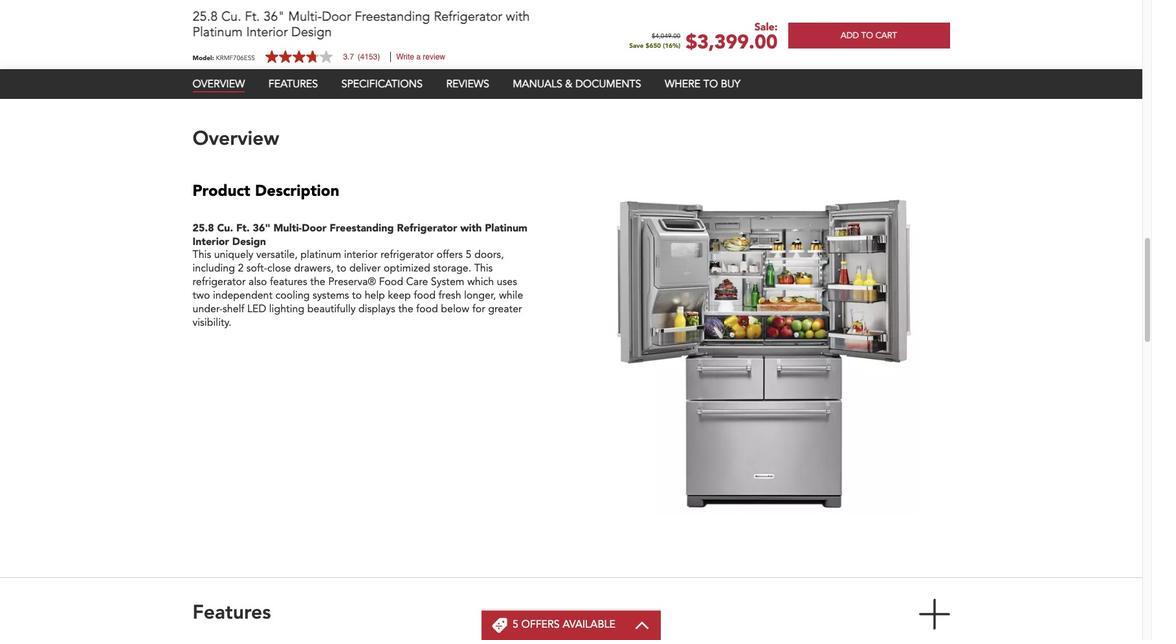 Task type: vqa. For each thing, say whether or not it's contained in the screenshot.
Sale: $3,399.00
yes



Task type: describe. For each thing, give the bounding box(es) containing it.
food
[[379, 278, 403, 288]]

manuals & documents
[[513, 77, 641, 91]]

lighting
[[269, 305, 304, 315]]

1 vertical spatial features
[[193, 605, 271, 624]]

ft. for 25.8 cu. ft. 36" multi-door freestanding refrigerator with platinum interior design
[[245, 8, 260, 25]]

model:
[[193, 54, 214, 63]]

door for 25.8 cu. ft. 36" multi-door freestanding refrigerator with platinum interior design this uniquely versatile, platinum interior refrigerator offers 5 doors, including 2 soft-close drawers, to deliver optimized storage. this refrigerator also features the preserva® food care system which uses two independent cooling systems to help keep food fresh longer, while under-shelf led lighting beautifully displays the food below for greater visibility.
[[302, 221, 327, 235]]

where to buy link
[[665, 77, 740, 91]]

1 vertical spatial food
[[416, 305, 438, 315]]

freestanding for 25.8 cu. ft. 36" multi-door freestanding refrigerator with platinum interior design
[[355, 8, 430, 25]]

2
[[238, 264, 244, 274]]

versatile,
[[256, 250, 298, 261]]

platinum for 25.8 cu. ft. 36" multi-door freestanding refrigerator with platinum interior design
[[193, 23, 243, 41]]

design for 25.8 cu. ft. 36" multi-door freestanding refrigerator with platinum interior design this uniquely versatile, platinum interior refrigerator offers 5 doors, including 2 soft-close drawers, to deliver optimized storage. this refrigerator also features the preserva® food care system which uses two independent cooling systems to help keep food fresh longer, while under-shelf led lighting beautifully displays the food below for greater visibility.
[[232, 235, 266, 249]]

1 overview from the top
[[193, 77, 245, 91]]

2 overview from the top
[[193, 130, 279, 149]]

with for 25.8 cu. ft. 36" multi-door freestanding refrigerator with platinum interior design this uniquely versatile, platinum interior refrigerator offers 5 doors, including 2 soft-close drawers, to deliver optimized storage. this refrigerator also features the preserva® food care system which uses two independent cooling systems to help keep food fresh longer, while under-shelf led lighting beautifully displays the food below for greater visibility.
[[460, 221, 482, 235]]

multi- for 25.8 cu. ft. 36" multi-door freestanding refrigerator with platinum interior design
[[288, 8, 322, 25]]

visibility.
[[193, 318, 231, 329]]

36" for 25.8 cu. ft. 36" multi-door freestanding refrigerator with platinum interior design
[[264, 8, 285, 25]]

product
[[193, 180, 250, 202]]

refrigerator for 25.8 cu. ft. 36" multi-door freestanding refrigerator with platinum interior design this uniquely versatile, platinum interior refrigerator offers 5 doors, including 2 soft-close drawers, to deliver optimized storage. this refrigerator also features the preserva® food care system which uses two independent cooling systems to help keep food fresh longer, while under-shelf led lighting beautifully displays the food below for greater visibility.
[[397, 221, 457, 235]]

sale: $3,399.00
[[686, 20, 778, 55]]

including
[[193, 264, 235, 274]]

interior for 25.8 cu. ft. 36" multi-door freestanding refrigerator with platinum interior design this uniquely versatile, platinum interior refrigerator offers 5 doors, including 2 soft-close drawers, to deliver optimized storage. this refrigerator also features the preserva® food care system which uses two independent cooling systems to help keep food fresh longer, while under-shelf led lighting beautifully displays the food below for greater visibility.
[[193, 235, 229, 249]]

uses
[[497, 278, 517, 288]]

care
[[406, 278, 428, 288]]

help
[[365, 291, 385, 301]]

a
[[416, 52, 421, 61]]

$3,399.00
[[686, 29, 778, 55]]

add to cart button
[[788, 23, 950, 49]]

add to cart
[[841, 30, 897, 41]]

reviews
[[446, 77, 489, 91]]

36" for 25.8 cu. ft. 36" multi-door freestanding refrigerator with platinum interior design this uniquely versatile, platinum interior refrigerator offers 5 doors, including 2 soft-close drawers, to deliver optimized storage. this refrigerator also features the preserva® food care system which uses two independent cooling systems to help keep food fresh longer, while under-shelf led lighting beautifully displays the food below for greater visibility.
[[253, 221, 270, 235]]

under-
[[193, 305, 223, 315]]

25.8 for 25.8 cu. ft. 36" multi-door freestanding refrigerator with platinum interior design this uniquely versatile, platinum interior refrigerator offers 5 doors, including 2 soft-close drawers, to deliver optimized storage. this refrigerator also features the preserva® food care system which uses two independent cooling systems to help keep food fresh longer, while under-shelf led lighting beautifully displays the food below for greater visibility.
[[193, 221, 214, 235]]

overview link
[[193, 77, 245, 93]]

$4,049.00
[[652, 33, 681, 40]]

5 inside the 25.8 cu. ft. 36" multi-door freestanding refrigerator with platinum interior design this uniquely versatile, platinum interior refrigerator offers 5 doors, including 2 soft-close drawers, to deliver optimized storage. this refrigerator also features the preserva® food care system which uses two independent cooling systems to help keep food fresh longer, while under-shelf led lighting beautifully displays the food below for greater visibility.
[[466, 250, 472, 261]]

shelf
[[223, 305, 244, 315]]

(16%)
[[663, 41, 681, 50]]

available
[[563, 621, 616, 631]]

0 vertical spatial this
[[193, 250, 211, 261]]

drawers,
[[294, 264, 334, 274]]

where
[[665, 77, 701, 91]]

two
[[193, 291, 210, 301]]

0 horizontal spatial refrigerator
[[193, 278, 246, 288]]

0 vertical spatial food
[[414, 291, 436, 301]]

1 vertical spatial to
[[337, 264, 346, 274]]

ft. for 25.8 cu. ft. 36" multi-door freestanding refrigerator with platinum interior design this uniquely versatile, platinum interior refrigerator offers 5 doors, including 2 soft-close drawers, to deliver optimized storage. this refrigerator also features the preserva® food care system which uses two independent cooling systems to help keep food fresh longer, while under-shelf led lighting beautifully displays the food below for greater visibility.
[[236, 221, 250, 235]]

offers inside the 25.8 cu. ft. 36" multi-door freestanding refrigerator with platinum interior design this uniquely versatile, platinum interior refrigerator offers 5 doors, including 2 soft-close drawers, to deliver optimized storage. this refrigerator also features the preserva® food care system which uses two independent cooling systems to help keep food fresh longer, while under-shelf led lighting beautifully displays the food below for greater visibility.
[[437, 250, 463, 261]]

manuals & documents link
[[513, 77, 641, 91]]

review
[[423, 52, 445, 61]]

sale:
[[754, 20, 778, 34]]

cu. for 25.8 cu. ft. 36" multi-door freestanding refrigerator with platinum interior design this uniquely versatile, platinum interior refrigerator offers 5 doors, including 2 soft-close drawers, to deliver optimized storage. this refrigerator also features the preserva® food care system which uses two independent cooling systems to help keep food fresh longer, while under-shelf led lighting beautifully displays the food below for greater visibility.
[[217, 221, 233, 235]]

save
[[629, 41, 644, 50]]

multi- for 25.8 cu. ft. 36" multi-door freestanding refrigerator with platinum interior design this uniquely versatile, platinum interior refrigerator offers 5 doors, including 2 soft-close drawers, to deliver optimized storage. this refrigerator also features the preserva® food care system which uses two independent cooling systems to help keep food fresh longer, while under-shelf led lighting beautifully displays the food below for greater visibility.
[[273, 221, 302, 235]]

25.8 cu. ft. 36" multi-door freestanding refrigerator with platinum interior design this uniquely versatile, platinum interior refrigerator offers 5 doors, including 2 soft-close drawers, to deliver optimized storage. this refrigerator also features the preserva® food care system which uses two independent cooling systems to help keep food fresh longer, while under-shelf led lighting beautifully displays the food below for greater visibility.
[[193, 221, 528, 329]]

model: krmf706ess
[[193, 54, 255, 63]]

design for 25.8 cu. ft. 36" multi-door freestanding refrigerator with platinum interior design
[[291, 23, 332, 41]]

deliver
[[349, 264, 381, 274]]

while
[[499, 291, 523, 301]]

features
[[270, 278, 307, 288]]

platinum for 25.8 cu. ft. 36" multi-door freestanding refrigerator with platinum interior design this uniquely versatile, platinum interior refrigerator offers 5 doors, including 2 soft-close drawers, to deliver optimized storage. this refrigerator also features the preserva® food care system which uses two independent cooling systems to help keep food fresh longer, while under-shelf led lighting beautifully displays the food below for greater visibility.
[[485, 221, 528, 235]]

greater
[[488, 305, 522, 315]]

3.7 (4153)
[[343, 52, 380, 61]]

to
[[861, 30, 873, 41]]

beautifully
[[307, 305, 356, 315]]

write a review button
[[396, 52, 445, 61]]

refrigerator for 25.8 cu. ft. 36" multi-door freestanding refrigerator with platinum interior design
[[434, 8, 502, 25]]



Task type: locate. For each thing, give the bounding box(es) containing it.
design inside the 25.8 cu. ft. 36" multi-door freestanding refrigerator with platinum interior design this uniquely versatile, platinum interior refrigerator offers 5 doors, including 2 soft-close drawers, to deliver optimized storage. this refrigerator also features the preserva® food care system which uses two independent cooling systems to help keep food fresh longer, while under-shelf led lighting beautifully displays the food below for greater visibility.
[[232, 235, 266, 249]]

add
[[841, 30, 859, 41]]

ft. inside the 25.8 cu. ft. 36" multi-door freestanding refrigerator with platinum interior design this uniquely versatile, platinum interior refrigerator offers 5 doors, including 2 soft-close drawers, to deliver optimized storage. this refrigerator also features the preserva® food care system which uses two independent cooling systems to help keep food fresh longer, while under-shelf led lighting beautifully displays the food below for greater visibility.
[[236, 221, 250, 235]]

1 horizontal spatial 5
[[513, 621, 518, 631]]

(4153)
[[358, 52, 380, 61]]

cu. up uniquely
[[217, 221, 233, 235]]

design up features link
[[291, 23, 332, 41]]

25.8 cu. ft. 36" multi-door freestanding refrigerator with platinum interior design
[[193, 8, 530, 41]]

preserva®
[[328, 278, 376, 288]]

36" inside 25.8 cu. ft. 36" multi-door freestanding refrigerator with platinum interior design
[[264, 8, 285, 25]]

1 horizontal spatial design
[[291, 23, 332, 41]]

0 horizontal spatial platinum
[[193, 23, 243, 41]]

1 vertical spatial door
[[302, 221, 327, 235]]

refrigerator inside the 25.8 cu. ft. 36" multi-door freestanding refrigerator with platinum interior design this uniquely versatile, platinum interior refrigerator offers 5 doors, including 2 soft-close drawers, to deliver optimized storage. this refrigerator also features the preserva® food care system which uses two independent cooling systems to help keep food fresh longer, while under-shelf led lighting beautifully displays the food below for greater visibility.
[[397, 221, 457, 235]]

0 horizontal spatial interior
[[193, 235, 229, 249]]

1 horizontal spatial platinum
[[485, 221, 528, 235]]

features
[[268, 77, 318, 91], [193, 605, 271, 624]]

0 vertical spatial overview
[[193, 77, 245, 91]]

2 vertical spatial to
[[352, 291, 362, 301]]

1 vertical spatial overview
[[193, 130, 279, 149]]

platinum
[[301, 250, 341, 261]]

overview up product
[[193, 130, 279, 149]]

door up the 3.7
[[322, 8, 351, 25]]

krmf706ess
[[216, 54, 255, 63]]

1 horizontal spatial offers
[[521, 621, 560, 631]]

freestanding for 25.8 cu. ft. 36" multi-door freestanding refrigerator with platinum interior design this uniquely versatile, platinum interior refrigerator offers 5 doors, including 2 soft-close drawers, to deliver optimized storage. this refrigerator also features the preserva® food care system which uses two independent cooling systems to help keep food fresh longer, while under-shelf led lighting beautifully displays the food below for greater visibility.
[[330, 221, 394, 235]]

independent
[[213, 291, 273, 301]]

cu. inside 25.8 cu. ft. 36" multi-door freestanding refrigerator with platinum interior design
[[221, 8, 241, 25]]

0 horizontal spatial offers
[[437, 250, 463, 261]]

refrigerator down the including
[[193, 278, 246, 288]]

the down drawers,
[[310, 278, 325, 288]]

0 vertical spatial multi-
[[288, 8, 322, 25]]

0 vertical spatial 25.8
[[193, 8, 218, 25]]

25.8 up model:
[[193, 8, 218, 25]]

to left buy
[[703, 77, 718, 91]]

ft. up uniquely
[[236, 221, 250, 235]]

specifications
[[341, 77, 423, 91]]

1 vertical spatial 36"
[[253, 221, 270, 235]]

for
[[472, 305, 485, 315]]

this up which
[[474, 264, 493, 274]]

1 vertical spatial this
[[474, 264, 493, 274]]

0 vertical spatial refrigerator
[[381, 250, 434, 261]]

write a review
[[396, 52, 445, 61]]

platinum inside 25.8 cu. ft. 36" multi-door freestanding refrigerator with platinum interior design
[[193, 23, 243, 41]]

0 vertical spatial the
[[310, 278, 325, 288]]

1 vertical spatial multi-
[[273, 221, 302, 235]]

1 vertical spatial refrigerator
[[193, 278, 246, 288]]

design inside 25.8 cu. ft. 36" multi-door freestanding refrigerator with platinum interior design
[[291, 23, 332, 41]]

25.8 inside 25.8 cu. ft. 36" multi-door freestanding refrigerator with platinum interior design
[[193, 8, 218, 25]]

manuals
[[513, 77, 562, 91]]

to
[[703, 77, 718, 91], [337, 264, 346, 274], [352, 291, 362, 301]]

3.7
[[343, 52, 354, 61]]

door up platinum
[[302, 221, 327, 235]]

interior up krmf706ess
[[246, 23, 288, 41]]

food
[[414, 291, 436, 301], [416, 305, 438, 315]]

 image
[[609, 192, 919, 516]]

0 vertical spatial 36"
[[264, 8, 285, 25]]

soft-
[[246, 264, 267, 274]]

buy
[[721, 77, 740, 91]]

features link
[[268, 77, 318, 91]]

food down care
[[414, 291, 436, 301]]

reviews link
[[446, 77, 489, 91]]

0 vertical spatial features
[[268, 77, 318, 91]]

systems
[[313, 291, 349, 301]]

1 vertical spatial ft.
[[236, 221, 250, 235]]

36" inside the 25.8 cu. ft. 36" multi-door freestanding refrigerator with platinum interior design this uniquely versatile, platinum interior refrigerator offers 5 doors, including 2 soft-close drawers, to deliver optimized storage. this refrigerator also features the preserva® food care system which uses two independent cooling systems to help keep food fresh longer, while under-shelf led lighting beautifully displays the food below for greater visibility.
[[253, 221, 270, 235]]

longer,
[[464, 291, 496, 301]]

0 horizontal spatial with
[[460, 221, 482, 235]]

where to buy
[[665, 77, 740, 91]]

also
[[249, 278, 267, 288]]

this up the including
[[193, 250, 211, 261]]

1 horizontal spatial refrigerator
[[381, 250, 434, 261]]

0 horizontal spatial this
[[193, 250, 211, 261]]

1 vertical spatial the
[[398, 305, 413, 315]]

0 vertical spatial interior
[[246, 23, 288, 41]]

this
[[193, 250, 211, 261], [474, 264, 493, 274]]

door inside the 25.8 cu. ft. 36" multi-door freestanding refrigerator with platinum interior design this uniquely versatile, platinum interior refrigerator offers 5 doors, including 2 soft-close drawers, to deliver optimized storage. this refrigerator also features the preserva® food care system which uses two independent cooling systems to help keep food fresh longer, while under-shelf led lighting beautifully displays the food below for greater visibility.
[[302, 221, 327, 235]]

design up uniquely
[[232, 235, 266, 249]]

offers left available
[[521, 621, 560, 631]]

which
[[467, 278, 494, 288]]

1 horizontal spatial this
[[474, 264, 493, 274]]

2 horizontal spatial to
[[703, 77, 718, 91]]

with for 25.8 cu. ft. 36" multi-door freestanding refrigerator with platinum interior design
[[506, 8, 530, 25]]

cu. for 25.8 cu. ft. 36" multi-door freestanding refrigerator with platinum interior design
[[221, 8, 241, 25]]

multi-
[[288, 8, 322, 25], [273, 221, 302, 235]]

1 vertical spatial 25.8
[[193, 221, 214, 235]]

door inside 25.8 cu. ft. 36" multi-door freestanding refrigerator with platinum interior design
[[322, 8, 351, 25]]

design
[[291, 23, 332, 41], [232, 235, 266, 249]]

specifications link
[[341, 77, 423, 91]]

system
[[431, 278, 464, 288]]

$650
[[646, 41, 661, 50]]

1 vertical spatial cu.
[[217, 221, 233, 235]]

2 25.8 from the top
[[193, 221, 214, 235]]

platinum up the model: krmf706ess
[[193, 23, 243, 41]]

1 vertical spatial freestanding
[[330, 221, 394, 235]]

below
[[441, 305, 469, 315]]

interior up uniquely
[[193, 235, 229, 249]]

25.8 inside the 25.8 cu. ft. 36" multi-door freestanding refrigerator with platinum interior design this uniquely versatile, platinum interior refrigerator offers 5 doors, including 2 soft-close drawers, to deliver optimized storage. this refrigerator also features the preserva® food care system which uses two independent cooling systems to help keep food fresh longer, while under-shelf led lighting beautifully displays the food below for greater visibility.
[[193, 221, 214, 235]]

cu. up krmf706ess
[[221, 8, 241, 25]]

0 vertical spatial platinum
[[193, 23, 243, 41]]

1 vertical spatial design
[[232, 235, 266, 249]]

interior
[[246, 23, 288, 41], [193, 235, 229, 249]]

cu.
[[221, 8, 241, 25], [217, 221, 233, 235]]

0 vertical spatial offers
[[437, 250, 463, 261]]

1 horizontal spatial to
[[352, 291, 362, 301]]

platinum
[[193, 23, 243, 41], [485, 221, 528, 235]]

$4,049.00 save $650 (16%)
[[629, 33, 681, 50]]

overview
[[193, 77, 245, 91], [193, 130, 279, 149]]

ft. inside 25.8 cu. ft. 36" multi-door freestanding refrigerator with platinum interior design
[[245, 8, 260, 25]]

the down the keep
[[398, 305, 413, 315]]

displays
[[358, 305, 395, 315]]

refrigerator up the optimized
[[381, 250, 434, 261]]

1 horizontal spatial with
[[506, 8, 530, 25]]

optimized
[[384, 264, 430, 274]]

platinum up doors,
[[485, 221, 528, 235]]

1 vertical spatial platinum
[[485, 221, 528, 235]]

with inside 25.8 cu. ft. 36" multi-door freestanding refrigerator with platinum interior design
[[506, 8, 530, 25]]

freestanding inside the 25.8 cu. ft. 36" multi-door freestanding refrigerator with platinum interior design this uniquely versatile, platinum interior refrigerator offers 5 doors, including 2 soft-close drawers, to deliver optimized storage. this refrigerator also features the preserva® food care system which uses two independent cooling systems to help keep food fresh longer, while under-shelf led lighting beautifully displays the food below for greater visibility.
[[330, 221, 394, 235]]

5
[[466, 250, 472, 261], [513, 621, 518, 631]]

door for 25.8 cu. ft. 36" multi-door freestanding refrigerator with platinum interior design
[[322, 8, 351, 25]]

refrigerator up the optimized
[[397, 221, 457, 235]]

cooling
[[275, 291, 310, 301]]

interior inside 25.8 cu. ft. 36" multi-door freestanding refrigerator with platinum interior design
[[246, 23, 288, 41]]

1 horizontal spatial interior
[[246, 23, 288, 41]]

0 horizontal spatial design
[[232, 235, 266, 249]]

ft.
[[245, 8, 260, 25], [236, 221, 250, 235]]

interior
[[344, 250, 378, 261]]

0 vertical spatial ft.
[[245, 8, 260, 25]]

keep
[[388, 291, 411, 301]]

1 vertical spatial interior
[[193, 235, 229, 249]]

write
[[396, 52, 414, 61]]

description
[[255, 180, 339, 202]]

0 vertical spatial cu.
[[221, 8, 241, 25]]

0 vertical spatial 5
[[466, 250, 472, 261]]

freestanding inside 25.8 cu. ft. 36" multi-door freestanding refrigerator with platinum interior design
[[355, 8, 430, 25]]

platinum inside the 25.8 cu. ft. 36" multi-door freestanding refrigerator with platinum interior design this uniquely versatile, platinum interior refrigerator offers 5 doors, including 2 soft-close drawers, to deliver optimized storage. this refrigerator also features the preserva® food care system which uses two independent cooling systems to help keep food fresh longer, while under-shelf led lighting beautifully displays the food below for greater visibility.
[[485, 221, 528, 235]]

0 horizontal spatial 5
[[466, 250, 472, 261]]

1 vertical spatial refrigerator
[[397, 221, 457, 235]]

to down preserva® at the left of page
[[352, 291, 362, 301]]

to up preserva® at the left of page
[[337, 264, 346, 274]]

1 horizontal spatial the
[[398, 305, 413, 315]]

36"
[[264, 8, 285, 25], [253, 221, 270, 235]]

0 vertical spatial with
[[506, 8, 530, 25]]

product description
[[193, 180, 339, 202]]

cart
[[876, 30, 897, 41]]

refrigerator up review
[[434, 8, 502, 25]]

led
[[247, 305, 266, 315]]

1 vertical spatial 5
[[513, 621, 518, 631]]

0 vertical spatial freestanding
[[355, 8, 430, 25]]

refrigerator inside 25.8 cu. ft. 36" multi-door freestanding refrigerator with platinum interior design
[[434, 8, 502, 25]]

uniquely
[[214, 250, 253, 261]]

multi- inside the 25.8 cu. ft. 36" multi-door freestanding refrigerator with platinum interior design this uniquely versatile, platinum interior refrigerator offers 5 doors, including 2 soft-close drawers, to deliver optimized storage. this refrigerator also features the preserva® food care system which uses two independent cooling systems to help keep food fresh longer, while under-shelf led lighting beautifully displays the food below for greater visibility.
[[273, 221, 302, 235]]

storage.
[[433, 264, 471, 274]]

0 vertical spatial door
[[322, 8, 351, 25]]

freestanding up write
[[355, 8, 430, 25]]

0 horizontal spatial the
[[310, 278, 325, 288]]

fresh
[[439, 291, 461, 301]]

1 vertical spatial offers
[[521, 621, 560, 631]]

with
[[506, 8, 530, 25], [460, 221, 482, 235]]

offers
[[437, 250, 463, 261], [521, 621, 560, 631]]

5 offers available
[[513, 621, 616, 631]]

cu. inside the 25.8 cu. ft. 36" multi-door freestanding refrigerator with platinum interior design this uniquely versatile, platinum interior refrigerator offers 5 doors, including 2 soft-close drawers, to deliver optimized storage. this refrigerator also features the preserva® food care system which uses two independent cooling systems to help keep food fresh longer, while under-shelf led lighting beautifully displays the food below for greater visibility.
[[217, 221, 233, 235]]

25.8 down product
[[193, 221, 214, 235]]

1 vertical spatial with
[[460, 221, 482, 235]]

0 vertical spatial refrigerator
[[434, 8, 502, 25]]

0 horizontal spatial to
[[337, 264, 346, 274]]

1 25.8 from the top
[[193, 8, 218, 25]]

interior for 25.8 cu. ft. 36" multi-door freestanding refrigerator with platinum interior design
[[246, 23, 288, 41]]

documents
[[575, 77, 641, 91]]

door
[[322, 8, 351, 25], [302, 221, 327, 235]]

ft. up krmf706ess
[[245, 8, 260, 25]]

interior inside the 25.8 cu. ft. 36" multi-door freestanding refrigerator with platinum interior design this uniquely versatile, platinum interior refrigerator offers 5 doors, including 2 soft-close drawers, to deliver optimized storage. this refrigerator also features the preserva® food care system which uses two independent cooling systems to help keep food fresh longer, while under-shelf led lighting beautifully displays the food below for greater visibility.
[[193, 235, 229, 249]]

multi- inside 25.8 cu. ft. 36" multi-door freestanding refrigerator with platinum interior design
[[288, 8, 322, 25]]

&
[[565, 77, 573, 91]]

offers up storage.
[[437, 250, 463, 261]]

doors,
[[474, 250, 504, 261]]

freestanding up interior
[[330, 221, 394, 235]]

with inside the 25.8 cu. ft. 36" multi-door freestanding refrigerator with platinum interior design this uniquely versatile, platinum interior refrigerator offers 5 doors, including 2 soft-close drawers, to deliver optimized storage. this refrigerator also features the preserva® food care system which uses two independent cooling systems to help keep food fresh longer, while under-shelf led lighting beautifully displays the food below for greater visibility.
[[460, 221, 482, 235]]

close
[[267, 264, 291, 274]]

food left below
[[416, 305, 438, 315]]

25.8 for 25.8 cu. ft. 36" multi-door freestanding refrigerator with platinum interior design
[[193, 8, 218, 25]]

0 vertical spatial design
[[291, 23, 332, 41]]

0 vertical spatial to
[[703, 77, 718, 91]]

refrigerator
[[381, 250, 434, 261], [193, 278, 246, 288]]

refrigerator
[[434, 8, 502, 25], [397, 221, 457, 235]]

freestanding
[[355, 8, 430, 25], [330, 221, 394, 235]]

overview down the model: krmf706ess
[[193, 77, 245, 91]]



